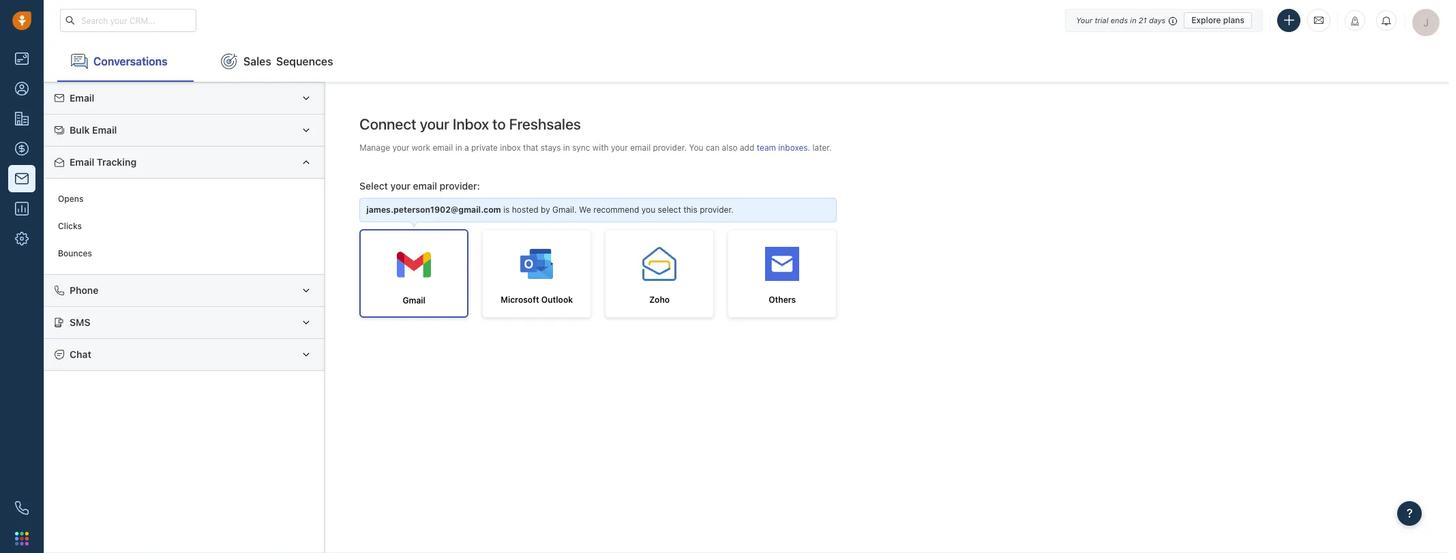 Task type: describe. For each thing, give the bounding box(es) containing it.
chat
[[70, 349, 91, 360]]

clicks link
[[51, 213, 318, 240]]

connect your inbox to freshsales
[[360, 115, 581, 133]]

tracking
[[97, 156, 137, 168]]

opens link
[[51, 186, 318, 213]]

others
[[769, 295, 796, 305]]

inbox
[[453, 115, 489, 133]]

james.peterson1902@gmail.com is hosted by gmail. we recommend you select this provider.
[[367, 205, 734, 215]]

by
[[541, 205, 550, 215]]

that
[[523, 142, 539, 153]]

sms
[[70, 317, 90, 328]]

phone
[[70, 284, 99, 296]]

email right work
[[433, 142, 453, 153]]

sales sequences link
[[207, 41, 347, 82]]

1 horizontal spatial in
[[563, 142, 570, 153]]

email for email tracking
[[70, 156, 94, 168]]

2 horizontal spatial in
[[1131, 15, 1137, 24]]

stays
[[541, 142, 561, 153]]

freshsales
[[509, 115, 581, 133]]

james.peterson1902@gmail.com
[[367, 205, 501, 215]]

private
[[471, 142, 498, 153]]

Search your CRM... text field
[[60, 9, 196, 32]]

microsoft
[[501, 295, 539, 305]]

freshworks switcher image
[[15, 532, 29, 546]]

email right with
[[631, 142, 651, 153]]

select
[[360, 180, 388, 192]]

sales sequences
[[244, 55, 333, 67]]

opens
[[58, 194, 84, 204]]

with
[[593, 142, 609, 153]]

your
[[1077, 15, 1093, 24]]

clicks
[[58, 221, 82, 232]]

email image
[[1315, 15, 1324, 26]]

your for to
[[420, 115, 450, 133]]

gmail link
[[360, 229, 469, 318]]

provider:
[[440, 180, 480, 192]]

your right with
[[611, 142, 628, 153]]

bounces link
[[51, 240, 318, 267]]

days
[[1150, 15, 1166, 24]]

plans
[[1224, 15, 1245, 25]]

inboxes.
[[779, 142, 811, 153]]

this
[[684, 205, 698, 215]]

0 horizontal spatial provider.
[[653, 142, 687, 153]]

sync
[[573, 142, 591, 153]]

your trial ends in 21 days
[[1077, 15, 1166, 24]]



Task type: vqa. For each thing, say whether or not it's contained in the screenshot.
the "email"
yes



Task type: locate. For each thing, give the bounding box(es) containing it.
in left sync
[[563, 142, 570, 153]]

tab list
[[44, 41, 1450, 82]]

1 horizontal spatial provider.
[[700, 205, 734, 215]]

sales
[[244, 55, 271, 67]]

recommend
[[594, 205, 640, 215]]

trial
[[1095, 15, 1109, 24]]

select your email provider:
[[360, 180, 480, 192]]

2 vertical spatial email
[[70, 156, 94, 168]]

0 horizontal spatial in
[[456, 142, 462, 153]]

in left the 21
[[1131, 15, 1137, 24]]

manage
[[360, 142, 390, 153]]

in
[[1131, 15, 1137, 24], [456, 142, 462, 153], [563, 142, 570, 153]]

explore plans link
[[1185, 12, 1253, 28]]

provider.
[[653, 142, 687, 153], [700, 205, 734, 215]]

team inboxes. link
[[757, 142, 813, 153]]

is
[[504, 205, 510, 215]]

phone image
[[15, 501, 29, 515]]

ends
[[1111, 15, 1129, 24]]

you
[[689, 142, 704, 153]]

bounces
[[58, 249, 92, 259]]

1 vertical spatial email
[[92, 124, 117, 136]]

can
[[706, 142, 720, 153]]

a
[[465, 142, 469, 153]]

others link
[[728, 229, 837, 318]]

email down bulk
[[70, 156, 94, 168]]

sequences
[[276, 55, 333, 67]]

in left a
[[456, 142, 462, 153]]

your left work
[[393, 142, 410, 153]]

bulk email
[[70, 124, 117, 136]]

gmail
[[403, 296, 426, 306]]

0 vertical spatial provider.
[[653, 142, 687, 153]]

zoho
[[650, 295, 670, 305]]

email
[[70, 92, 94, 104], [92, 124, 117, 136], [70, 156, 94, 168]]

bulk
[[70, 124, 90, 136]]

your right select
[[391, 180, 411, 192]]

email right bulk
[[92, 124, 117, 136]]

zoho link
[[605, 229, 714, 318]]

your up work
[[420, 115, 450, 133]]

hosted
[[512, 205, 539, 215]]

microsoft outlook
[[501, 295, 573, 305]]

your for provider:
[[391, 180, 411, 192]]

explore
[[1192, 15, 1222, 25]]

inbox
[[500, 142, 521, 153]]

microsoft outlook link
[[483, 229, 592, 318]]

also
[[722, 142, 738, 153]]

phone element
[[8, 495, 35, 522]]

your
[[420, 115, 450, 133], [393, 142, 410, 153], [611, 142, 628, 153], [391, 180, 411, 192]]

0 vertical spatial email
[[70, 92, 94, 104]]

you
[[642, 205, 656, 215]]

email tracking
[[70, 156, 137, 168]]

manage your work email in a private inbox that stays in sync with your email provider. you can also add team inboxes. later.
[[360, 142, 832, 153]]

tab list containing conversations
[[44, 41, 1450, 82]]

email up bulk
[[70, 92, 94, 104]]

work
[[412, 142, 431, 153]]

gmail.
[[553, 205, 577, 215]]

to
[[493, 115, 506, 133]]

connect
[[360, 115, 417, 133]]

21
[[1139, 15, 1147, 24]]

1 vertical spatial provider.
[[700, 205, 734, 215]]

later.
[[813, 142, 832, 153]]

add
[[740, 142, 755, 153]]

your for email
[[393, 142, 410, 153]]

email up james.peterson1902@gmail.com
[[413, 180, 437, 192]]

select
[[658, 205, 681, 215]]

email
[[433, 142, 453, 153], [631, 142, 651, 153], [413, 180, 437, 192]]

provider. right this
[[700, 205, 734, 215]]

team
[[757, 142, 776, 153]]

provider. left you
[[653, 142, 687, 153]]

outlook
[[542, 295, 573, 305]]

conversations link
[[57, 41, 194, 82]]

we
[[579, 205, 591, 215]]

email for email
[[70, 92, 94, 104]]

explore plans
[[1192, 15, 1245, 25]]

conversations
[[93, 55, 168, 67]]



